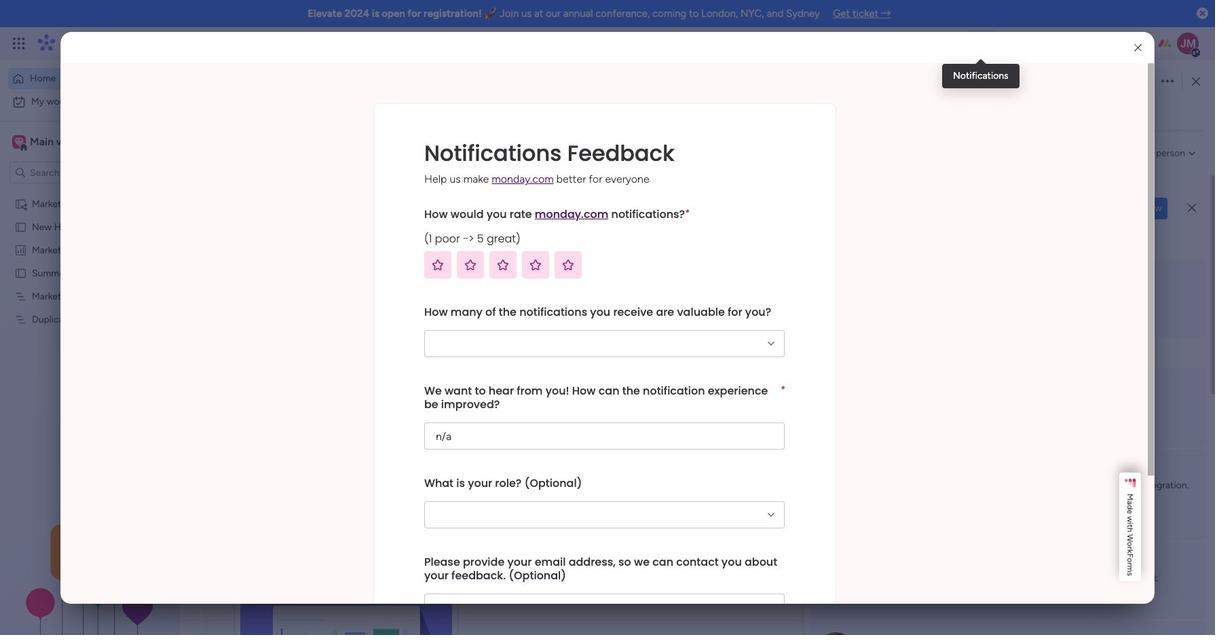 Task type: describe. For each thing, give the bounding box(es) containing it.
public board image
[[14, 267, 27, 280]]

lottie animation image for the bottom lottie animation "element"
[[0, 498, 173, 635]]

1 component image from the left
[[478, 551, 491, 563]]

v2 user feedback image
[[989, 78, 999, 93]]

jeremy miller image
[[1178, 33, 1200, 54]]

shareable board image
[[14, 197, 27, 210]]

Search all notifications search field
[[816, 142, 1096, 164]]

quick search results list box
[[223, 409, 946, 635]]

2 vertical spatial option
[[0, 192, 173, 194]]

monday.com image
[[816, 553, 857, 594]]

1 vertical spatial option
[[8, 91, 165, 113]]

1 terry turtle image from the top
[[817, 272, 856, 311]]



Task type: locate. For each thing, give the bounding box(es) containing it.
public dashboard image
[[14, 244, 27, 256]]

2 component image from the left
[[716, 551, 729, 563]]

lottie animation image
[[594, 60, 976, 111], [0, 498, 173, 635]]

lottie animation element
[[594, 60, 976, 111], [0, 498, 173, 635]]

1 horizontal spatial lottie animation element
[[594, 60, 976, 111]]

0 horizontal spatial lottie animation image
[[0, 498, 173, 635]]

0 vertical spatial lottie animation image
[[594, 60, 976, 111]]

0 vertical spatial terry turtle image
[[817, 272, 856, 311]]

public board image
[[14, 220, 27, 233]]

1 horizontal spatial component image
[[716, 551, 729, 563]]

0 vertical spatial lottie animation element
[[594, 60, 976, 111]]

1 vertical spatial terry turtle image
[[817, 379, 856, 418]]

dialog
[[805, 60, 1216, 635]]

2 terry turtle image from the top
[[817, 379, 856, 418]]

1 horizontal spatial lottie animation image
[[594, 60, 976, 111]]

option
[[8, 68, 165, 90], [8, 91, 165, 113], [0, 192, 173, 194]]

3 terry turtle image from the top
[[817, 460, 856, 500]]

heading
[[733, 194, 929, 223]]

0 vertical spatial option
[[8, 68, 165, 90]]

templates image image
[[990, 130, 1170, 223]]

1 vertical spatial lottie animation element
[[0, 498, 173, 635]]

1 vertical spatial lottie animation image
[[0, 498, 173, 635]]

2 vertical spatial terry turtle image
[[817, 460, 856, 500]]

select product image
[[12, 37, 26, 50]]

0 horizontal spatial lottie animation element
[[0, 498, 173, 635]]

None search field
[[816, 142, 1096, 164]]

0 horizontal spatial component image
[[478, 551, 491, 563]]

lottie animation image for lottie animation "element" to the top
[[594, 60, 976, 111]]

help image
[[1128, 37, 1141, 50]]

Search in workspace field
[[29, 165, 113, 181]]

list box
[[0, 190, 173, 514]]

component image
[[478, 551, 491, 563], [716, 551, 729, 563]]

terry turtle image
[[817, 272, 856, 311], [817, 379, 856, 418], [817, 460, 856, 500]]



Task type: vqa. For each thing, say whether or not it's contained in the screenshot.
first Column information image from the right
no



